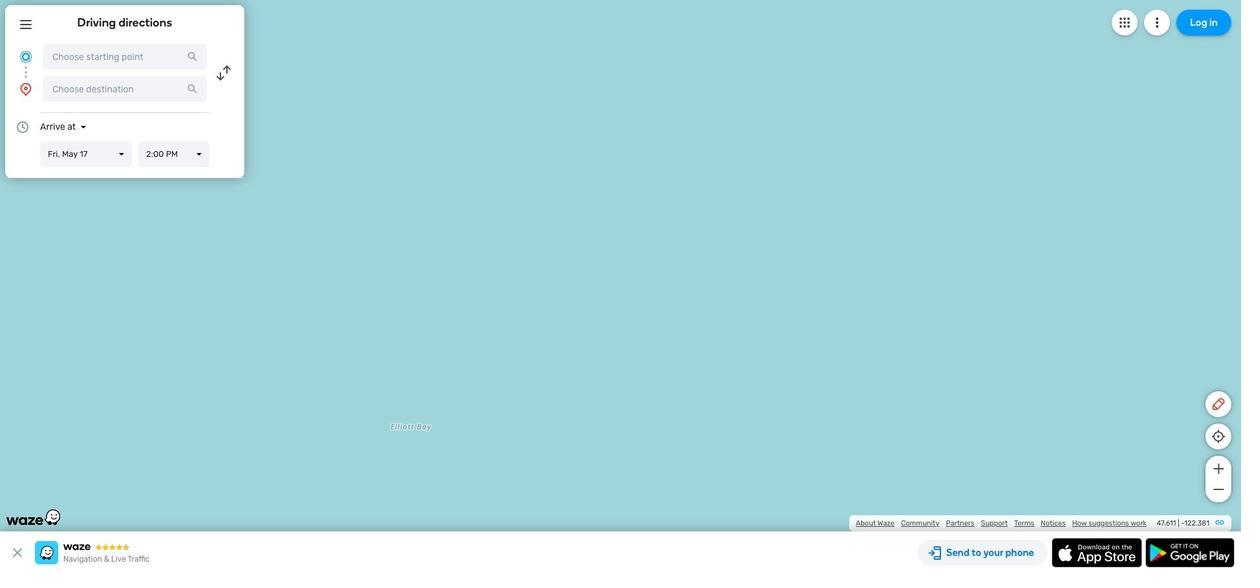 Task type: describe. For each thing, give the bounding box(es) containing it.
Choose starting point text field
[[43, 44, 207, 70]]

zoom in image
[[1211, 462, 1227, 477]]

Choose destination text field
[[43, 76, 207, 102]]

2 list box from the left
[[138, 142, 210, 167]]



Task type: locate. For each thing, give the bounding box(es) containing it.
1 list box from the left
[[40, 142, 132, 167]]

x image
[[10, 546, 25, 561]]

zoom out image
[[1211, 482, 1227, 498]]

location image
[[18, 81, 34, 97]]

0 horizontal spatial list box
[[40, 142, 132, 167]]

pencil image
[[1211, 397, 1227, 413]]

link image
[[1215, 518, 1225, 528]]

current location image
[[18, 49, 34, 65]]

clock image
[[15, 120, 30, 135]]

list box
[[40, 142, 132, 167], [138, 142, 210, 167]]

1 horizontal spatial list box
[[138, 142, 210, 167]]



Task type: vqa. For each thing, say whether or not it's contained in the screenshot.
permission
no



